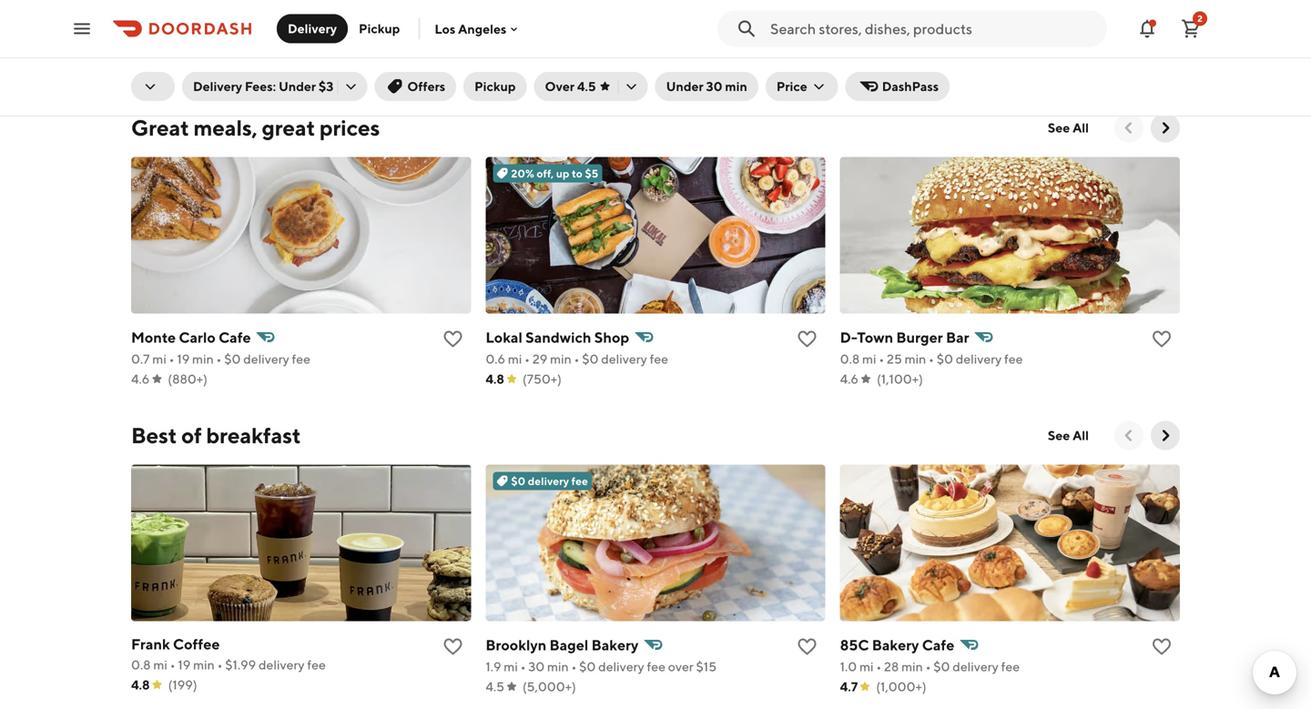 Task type: locate. For each thing, give the bounding box(es) containing it.
0 vertical spatial 4.5
[[577, 79, 596, 94]]

click to add this store to your saved list image for california pita
[[1151, 21, 1173, 42]]

delivery left over
[[598, 659, 644, 674]]

1 horizontal spatial 0.8
[[840, 352, 860, 367]]

min inside honey donuts 1.7 mi • 28 min • $0.99 delivery fee
[[545, 44, 566, 59]]

0.6
[[131, 44, 151, 59], [486, 352, 505, 367]]

2 button
[[1173, 10, 1209, 47]]

1 vertical spatial 0.8
[[131, 657, 151, 673]]

1 horizontal spatial delivery
[[288, 21, 337, 36]]

min right 25
[[905, 352, 926, 367]]

• left 25
[[879, 352, 884, 367]]

min for antojitos puebla
[[195, 44, 217, 59]]

great meals, great prices link
[[131, 114, 380, 143]]

$​0 down 85c bakery cafe on the bottom of page
[[933, 659, 950, 674]]

1 horizontal spatial 30
[[706, 79, 722, 94]]

$​0
[[227, 44, 244, 59], [938, 44, 954, 59], [224, 352, 241, 367], [582, 352, 599, 367], [937, 352, 953, 367], [579, 659, 596, 674], [933, 659, 950, 674]]

1 vertical spatial 4.8
[[486, 372, 504, 387]]

delivery for delivery fees: under $3
[[193, 79, 242, 94]]

price
[[776, 79, 807, 94]]

over
[[668, 659, 694, 674]]

all
[[1073, 120, 1089, 135], [1073, 428, 1089, 443]]

see all
[[1048, 120, 1089, 135], [1048, 428, 1089, 443]]

1 previous button of carousel image from the top
[[1120, 119, 1138, 137]]

0 horizontal spatial 0.8
[[131, 657, 151, 673]]

delivery right $0
[[528, 475, 569, 488]]

1 horizontal spatial pickup button
[[464, 72, 527, 101]]

(4,000+)
[[523, 64, 576, 79]]

min right 23
[[195, 44, 217, 59]]

open menu image
[[71, 18, 93, 40]]

mi down town
[[862, 352, 876, 367]]

0 vertical spatial see all link
[[1037, 114, 1100, 143]]

great meals, great prices
[[131, 115, 380, 141]]

0 horizontal spatial 30
[[528, 659, 545, 674]]

0 horizontal spatial 4.5
[[486, 679, 504, 694]]

pickup left los
[[359, 21, 400, 36]]

$​0 down monte carlo cafe
[[224, 352, 241, 367]]

19
[[177, 352, 190, 367], [178, 657, 191, 673]]

(880+)
[[168, 372, 208, 387]]

4.8 down 1.7
[[486, 64, 504, 79]]

(750+)
[[523, 372, 562, 387]]

fee for california pita
[[1005, 44, 1024, 59]]

pita
[[910, 21, 937, 38]]

mi down frank
[[153, 657, 167, 673]]

delivery right $1.99
[[259, 657, 305, 673]]

mi for lokal sandwich shop
[[508, 352, 522, 367]]

1 vertical spatial pickup button
[[464, 72, 527, 101]]

see all link for great meals, great prices
[[1037, 114, 1100, 143]]

• down brooklyn
[[520, 659, 526, 674]]

1 horizontal spatial bakery
[[872, 637, 919, 654]]

0 vertical spatial pickup button
[[348, 14, 411, 43]]

20% off, up to $5
[[511, 167, 598, 180]]

min right the 34
[[906, 44, 927, 59]]

1 horizontal spatial under
[[666, 79, 703, 94]]

0.6 down lokal
[[486, 352, 505, 367]]

0.6 up the "4.4"
[[131, 44, 151, 59]]

1 vertical spatial 0.6
[[486, 352, 505, 367]]

0 horizontal spatial 28
[[527, 44, 542, 59]]

0 vertical spatial see all
[[1048, 120, 1089, 135]]

$​0 for bagel
[[579, 659, 596, 674]]

1 vertical spatial cafe
[[922, 637, 954, 654]]

0 vertical spatial 4.8
[[486, 64, 504, 79]]

0 vertical spatial next button of carousel image
[[1156, 119, 1174, 137]]

delivery up delivery fees: under $3 in the top left of the page
[[246, 44, 292, 59]]

(101)
[[168, 64, 195, 79]]

see all for best of breakfast
[[1048, 428, 1089, 443]]

$​0 down bagel
[[579, 659, 596, 674]]

min down carlo
[[192, 352, 214, 367]]

mi right 1.0
[[859, 659, 874, 674]]

4.6
[[840, 64, 859, 79], [131, 372, 150, 387], [840, 372, 859, 387]]

0 vertical spatial 30
[[706, 79, 722, 94]]

0 horizontal spatial pickup
[[359, 21, 400, 36]]

pickup button left los
[[348, 14, 411, 43]]

1 horizontal spatial 0.6
[[486, 352, 505, 367]]

cafe for 85c bakery cafe
[[922, 637, 954, 654]]

fee
[[295, 44, 313, 59], [663, 44, 681, 59], [1005, 44, 1024, 59], [292, 352, 310, 367], [650, 352, 668, 367], [1004, 352, 1023, 367], [571, 475, 588, 488], [307, 657, 326, 673], [647, 659, 665, 674], [1001, 659, 1020, 674]]

min down coffee
[[193, 657, 215, 673]]

min up (1,000+) at right
[[901, 659, 923, 674]]

1 vertical spatial see all link
[[1037, 421, 1100, 450]]

• left $0.99
[[569, 44, 574, 59]]

delivery inside frank coffee 0.8 mi • 19 min • $1.99 delivery fee
[[259, 657, 305, 673]]

• down honey
[[519, 44, 525, 59]]

bakery
[[591, 637, 639, 654], [872, 637, 919, 654]]

2 bakery from the left
[[872, 637, 919, 654]]

$​0 down puebla
[[227, 44, 244, 59]]

cafe up "0.7 mi • 19 min • $​0 delivery fee"
[[219, 329, 251, 346]]

4.6 down d-
[[840, 372, 859, 387]]

2 horizontal spatial click to add this store to your saved list image
[[1151, 636, 1173, 658]]

offers button
[[375, 72, 456, 101]]

1 vertical spatial 19
[[178, 657, 191, 673]]

4.5 inside button
[[577, 79, 596, 94]]

4.8 for honey donuts
[[486, 64, 504, 79]]

delivery right $0.99
[[614, 44, 660, 59]]

puebla
[[196, 21, 244, 38]]

min right 29
[[550, 352, 572, 367]]

2 see from the top
[[1048, 428, 1070, 443]]

30 up '(5,000+)'
[[528, 659, 545, 674]]

4.6 for monte
[[131, 372, 150, 387]]

mi right 1.7
[[503, 44, 517, 59]]

4.6 down 600
[[840, 64, 859, 79]]

1 vertical spatial see all
[[1048, 428, 1089, 443]]

0 horizontal spatial pickup button
[[348, 14, 411, 43]]

mi right 0.7
[[152, 352, 166, 367]]

delivery
[[288, 21, 337, 36], [193, 79, 242, 94]]

over 4.5 button
[[534, 72, 648, 101]]

• down sandwich
[[574, 352, 579, 367]]

2 see all from the top
[[1048, 428, 1089, 443]]

• down burger
[[929, 352, 934, 367]]

28 up (4,000+)
[[527, 44, 542, 59]]

19 up "(199)"
[[178, 657, 191, 673]]

28 up (1,000+) at right
[[884, 659, 899, 674]]

pickup
[[359, 21, 400, 36], [474, 79, 516, 94]]

1 see from the top
[[1048, 120, 1070, 135]]

delivery down store search: begin typing to search for stores available on doordash text box
[[957, 44, 1003, 59]]

1 vertical spatial pickup
[[474, 79, 516, 94]]

30
[[706, 79, 722, 94], [528, 659, 545, 674]]

4.6 for d-
[[840, 372, 859, 387]]

0 vertical spatial previous button of carousel image
[[1120, 119, 1138, 137]]

see for best of breakfast
[[1048, 428, 1070, 443]]

1 vertical spatial delivery
[[193, 79, 242, 94]]

0.7
[[131, 352, 150, 367]]

pickup down 1.7
[[474, 79, 516, 94]]

1 horizontal spatial cafe
[[922, 637, 954, 654]]

brooklyn
[[486, 637, 546, 654]]

1 vertical spatial see
[[1048, 428, 1070, 443]]

brooklyn bagel bakery
[[486, 637, 639, 654]]

19 up (880+)
[[177, 352, 190, 367]]

2 vertical spatial 4.8
[[131, 678, 150, 693]]

1 see all link from the top
[[1037, 114, 1100, 143]]

1 vertical spatial previous button of carousel image
[[1120, 427, 1138, 445]]

fee for 85c bakery cafe
[[1001, 659, 1020, 674]]

min up (4,000+)
[[545, 44, 566, 59]]

antojitos puebla
[[131, 21, 244, 38]]

0 vertical spatial 0.6
[[131, 44, 151, 59]]

• down 85c bakery cafe on the bottom of page
[[876, 659, 882, 674]]

0.6 for antojitos puebla
[[131, 44, 151, 59]]

2 under from the left
[[666, 79, 703, 94]]

85c bakery cafe
[[840, 637, 954, 654]]

delivery up breakfast
[[243, 352, 289, 367]]

next button of carousel image
[[1156, 119, 1174, 137], [1156, 427, 1174, 445]]

cafe up 1.0 mi • 28 min • $​0 delivery fee
[[922, 637, 954, 654]]

$1.99
[[225, 657, 256, 673]]

1 vertical spatial all
[[1073, 428, 1089, 443]]

20%
[[511, 167, 534, 180]]

1 all from the top
[[1073, 120, 1089, 135]]

delivery down 85c bakery cafe on the bottom of page
[[953, 659, 999, 674]]

mi for d-town burger bar
[[862, 352, 876, 367]]

4.5 down '1.9'
[[486, 679, 504, 694]]

0 horizontal spatial under
[[279, 79, 316, 94]]

4.6 down 0.7
[[131, 372, 150, 387]]

1.9
[[486, 659, 501, 674]]

0 horizontal spatial cafe
[[219, 329, 251, 346]]

delivery
[[246, 44, 292, 59], [614, 44, 660, 59], [957, 44, 1003, 59], [243, 352, 289, 367], [601, 352, 647, 367], [956, 352, 1002, 367], [528, 475, 569, 488], [259, 657, 305, 673], [598, 659, 644, 674], [953, 659, 999, 674]]

mi down lokal
[[508, 352, 522, 367]]

los angeles
[[435, 21, 506, 36]]

cafe
[[219, 329, 251, 346], [922, 637, 954, 654]]

min for d-town burger bar
[[905, 352, 926, 367]]

$​0 for carlo
[[224, 352, 241, 367]]

4.4
[[131, 64, 150, 79]]

•
[[170, 44, 175, 59], [219, 44, 224, 59], [519, 44, 525, 59], [569, 44, 574, 59], [880, 44, 886, 59], [930, 44, 935, 59], [169, 352, 174, 367], [216, 352, 222, 367], [525, 352, 530, 367], [574, 352, 579, 367], [879, 352, 884, 367], [929, 352, 934, 367], [170, 657, 175, 673], [217, 657, 223, 673], [520, 659, 526, 674], [571, 659, 577, 674], [876, 659, 882, 674], [926, 659, 931, 674]]

delivery down shop
[[601, 352, 647, 367]]

0 horizontal spatial delivery
[[193, 79, 242, 94]]

4.6 for california
[[840, 64, 859, 79]]

$​0 down the bar
[[937, 352, 953, 367]]

0 vertical spatial delivery
[[288, 21, 337, 36]]

mi inside honey donuts 1.7 mi • 28 min • $0.99 delivery fee
[[503, 44, 517, 59]]

delivery for antojitos puebla
[[246, 44, 292, 59]]

cafe for monte carlo cafe
[[219, 329, 251, 346]]

mi down antojitos
[[153, 44, 168, 59]]

delivery for brooklyn bagel bakery
[[598, 659, 644, 674]]

1.9 mi • 30 min • $​0 delivery fee over $15
[[486, 659, 717, 674]]

bakery up "1.9 mi • 30 min • $​0 delivery fee over $15"
[[591, 637, 639, 654]]

$​0 down store search: begin typing to search for stores available on doordash text box
[[938, 44, 954, 59]]

0 vertical spatial cafe
[[219, 329, 251, 346]]

delivery inside honey donuts 1.7 mi • 28 min • $0.99 delivery fee
[[614, 44, 660, 59]]

0 vertical spatial all
[[1073, 120, 1089, 135]]

4.5 right over
[[577, 79, 596, 94]]

2
[[1197, 13, 1203, 24]]

mi for antojitos puebla
[[153, 44, 168, 59]]

0.8 down frank
[[131, 657, 151, 673]]

min left "price"
[[725, 79, 747, 94]]

1 horizontal spatial pickup
[[474, 79, 516, 94]]

0 vertical spatial see
[[1048, 120, 1070, 135]]

0 horizontal spatial bakery
[[591, 637, 639, 654]]

30 left "price"
[[706, 79, 722, 94]]

click to add this store to your saved list image for 85c
[[1151, 636, 1173, 658]]

0.7 mi • 19 min • $​0 delivery fee
[[131, 352, 310, 367]]

0 vertical spatial 28
[[527, 44, 542, 59]]

1 vertical spatial 30
[[528, 659, 545, 674]]

0 vertical spatial 19
[[177, 352, 190, 367]]

previous button of carousel image
[[1120, 119, 1138, 137], [1120, 427, 1138, 445]]

min for monte carlo cafe
[[192, 352, 214, 367]]

4.5
[[577, 79, 596, 94], [486, 679, 504, 694]]

4.8 down lokal
[[486, 372, 504, 387]]

delivery inside button
[[288, 21, 337, 36]]

mi right '1.9'
[[504, 659, 518, 674]]

all for great meals, great prices
[[1073, 120, 1089, 135]]

• down store search: begin typing to search for stores available on doordash text box
[[930, 44, 935, 59]]

2 see all link from the top
[[1037, 421, 1100, 450]]

28
[[527, 44, 542, 59], [884, 659, 899, 674]]

1 horizontal spatial 4.5
[[577, 79, 596, 94]]

4.8 down frank
[[131, 678, 150, 693]]

click to add this store to your saved list image
[[442, 21, 464, 42], [796, 21, 818, 42], [1151, 21, 1173, 42], [442, 328, 464, 350], [796, 328, 818, 350], [1151, 328, 1173, 350]]

fee for antojitos puebla
[[295, 44, 313, 59]]

0 horizontal spatial click to add this store to your saved list image
[[442, 636, 464, 658]]

$​0 for town
[[937, 352, 953, 367]]

angeles
[[458, 21, 506, 36]]

3 click to add this store to your saved list image from the left
[[1151, 636, 1173, 658]]

2 next button of carousel image from the top
[[1156, 427, 1174, 445]]

0.6 for lokal sandwich shop
[[486, 352, 505, 367]]

2 previous button of carousel image from the top
[[1120, 427, 1138, 445]]

1 vertical spatial 28
[[884, 659, 899, 674]]

mi for brooklyn bagel bakery
[[504, 659, 518, 674]]

pickup button down 1.7
[[464, 72, 527, 101]]

delivery for delivery
[[288, 21, 337, 36]]

0.8 down d-
[[840, 352, 860, 367]]

ft
[[868, 44, 878, 59]]

$​0 down shop
[[582, 352, 599, 367]]

delivery down the 0.6 mi • 23 min • $​0 delivery fee
[[193, 79, 242, 94]]

see all link for best of breakfast
[[1037, 421, 1100, 450]]

fee inside honey donuts 1.7 mi • 28 min • $0.99 delivery fee
[[663, 44, 681, 59]]

delivery up $3
[[288, 21, 337, 36]]

$0
[[511, 475, 526, 488]]

click to add this store to your saved list image
[[442, 636, 464, 658], [796, 636, 818, 658], [1151, 636, 1173, 658]]

2 all from the top
[[1073, 428, 1089, 443]]

min
[[195, 44, 217, 59], [545, 44, 566, 59], [906, 44, 927, 59], [725, 79, 747, 94], [192, 352, 214, 367], [550, 352, 572, 367], [905, 352, 926, 367], [193, 657, 215, 673], [547, 659, 569, 674], [901, 659, 923, 674]]

1 horizontal spatial click to add this store to your saved list image
[[796, 636, 818, 658]]

bakery up 1.0 mi • 28 min • $​0 delivery fee
[[872, 637, 919, 654]]

mi for monte carlo cafe
[[152, 352, 166, 367]]

4.8
[[486, 64, 504, 79], [486, 372, 504, 387], [131, 678, 150, 693]]

1 next button of carousel image from the top
[[1156, 119, 1174, 137]]

0.8
[[840, 352, 860, 367], [131, 657, 151, 673]]

see all for great meals, great prices
[[1048, 120, 1089, 135]]

delivery down the bar
[[956, 352, 1002, 367]]

$​0 for bakery
[[933, 659, 950, 674]]

min for 85c bakery cafe
[[901, 659, 923, 674]]

2 click to add this store to your saved list image from the left
[[796, 636, 818, 658]]

min up '(5,000+)'
[[547, 659, 569, 674]]

0 horizontal spatial 0.6
[[131, 44, 151, 59]]

prices
[[319, 115, 380, 141]]

30 inside button
[[706, 79, 722, 94]]

1.0
[[840, 659, 857, 674]]

fee for monte carlo cafe
[[292, 352, 310, 367]]

• left $1.99
[[217, 657, 223, 673]]

1 vertical spatial next button of carousel image
[[1156, 427, 1174, 445]]

1 see all from the top
[[1048, 120, 1089, 135]]

d-
[[840, 329, 857, 346]]



Task type: describe. For each thing, give the bounding box(es) containing it.
previous button of carousel image for best of breakfast
[[1120, 427, 1138, 445]]

1 click to add this store to your saved list image from the left
[[442, 636, 464, 658]]

$0 delivery fee
[[511, 475, 588, 488]]

under inside button
[[666, 79, 703, 94]]

click to add this store to your saved list image for lokal sandwich shop
[[796, 328, 818, 350]]

4.7
[[840, 679, 858, 694]]

0 vertical spatial pickup
[[359, 21, 400, 36]]

lokal sandwich shop
[[486, 329, 629, 346]]

min inside frank coffee 0.8 mi • 19 min • $1.99 delivery fee
[[193, 657, 215, 673]]

click to add this store to your saved list image for monte carlo cafe
[[442, 328, 464, 350]]

price button
[[766, 72, 838, 101]]

$0.99
[[577, 44, 612, 59]]

bar
[[946, 329, 969, 346]]

coffee
[[173, 636, 220, 653]]

meals,
[[193, 115, 257, 141]]

delivery for lokal sandwich shop
[[601, 352, 647, 367]]

0 vertical spatial 0.8
[[840, 352, 860, 367]]

25
[[887, 352, 902, 367]]

lokal
[[486, 329, 522, 346]]

offers
[[407, 79, 445, 94]]

$​0 for puebla
[[227, 44, 244, 59]]

• down bagel
[[571, 659, 577, 674]]

1.0 mi • 28 min • $​0 delivery fee
[[840, 659, 1020, 674]]

• left 23
[[170, 44, 175, 59]]

23
[[178, 44, 192, 59]]

mi for 85c bakery cafe
[[859, 659, 874, 674]]

over
[[545, 79, 574, 94]]

monte
[[131, 329, 176, 346]]

600 ft • 34 min • $​0 delivery fee
[[840, 44, 1024, 59]]

1 under from the left
[[279, 79, 316, 94]]

1 horizontal spatial 28
[[884, 659, 899, 674]]

click to add this store to your saved list image for d-town burger bar
[[1151, 328, 1173, 350]]

dashpass button
[[846, 72, 950, 101]]

$​0 for pita
[[938, 44, 954, 59]]

0.8 mi • 25 min • $​0 delivery fee
[[840, 352, 1023, 367]]

under 30 min
[[666, 79, 747, 94]]

delivery for monte carlo cafe
[[243, 352, 289, 367]]

click to add this store to your saved list image for brooklyn
[[796, 636, 818, 658]]

d-town burger bar
[[840, 329, 969, 346]]

best
[[131, 423, 177, 449]]

delivery for california pita
[[957, 44, 1003, 59]]

donuts
[[533, 21, 583, 38]]

min inside button
[[725, 79, 747, 94]]

1.7
[[486, 44, 500, 59]]

great
[[262, 115, 315, 141]]

monte carlo cafe
[[131, 329, 251, 346]]

(204)
[[877, 64, 909, 79]]

bagel
[[549, 637, 588, 654]]

up
[[556, 167, 569, 180]]

delivery for d-town burger bar
[[956, 352, 1002, 367]]

delivery for 85c bakery cafe
[[953, 659, 999, 674]]

best of breakfast link
[[131, 421, 301, 450]]

los
[[435, 21, 456, 36]]

34
[[888, 44, 903, 59]]

$5
[[585, 167, 598, 180]]

fees:
[[245, 79, 276, 94]]

(1,000+)
[[876, 679, 927, 694]]

Store search: begin typing to search for stores available on DoorDash text field
[[770, 19, 1096, 39]]

1 vertical spatial 4.5
[[486, 679, 504, 694]]

delivery button
[[277, 14, 348, 43]]

$​0 for sandwich
[[582, 352, 599, 367]]

honey
[[486, 21, 530, 38]]

• left 29
[[525, 352, 530, 367]]

antojitos
[[131, 21, 193, 38]]

fee inside frank coffee 0.8 mi • 19 min • $1.99 delivery fee
[[307, 657, 326, 673]]

shop
[[594, 329, 629, 346]]

under 30 min button
[[655, 72, 758, 101]]

to
[[572, 167, 583, 180]]

19 inside frank coffee 0.8 mi • 19 min • $1.99 delivery fee
[[178, 657, 191, 673]]

fee for brooklyn bagel bakery
[[647, 659, 665, 674]]

breakfast
[[206, 423, 301, 449]]

frank
[[131, 636, 170, 653]]

29
[[532, 352, 547, 367]]

notification bell image
[[1136, 18, 1158, 40]]

min for lokal sandwich shop
[[550, 352, 572, 367]]

of
[[181, 423, 202, 449]]

min for brooklyn bagel bakery
[[547, 659, 569, 674]]

off,
[[537, 167, 554, 180]]

delivery fees: under $3
[[193, 79, 334, 94]]

28 inside honey donuts 1.7 mi • 28 min • $0.99 delivery fee
[[527, 44, 542, 59]]

• up (1,000+) at right
[[926, 659, 931, 674]]

california pita
[[840, 21, 937, 38]]

0.6 mi • 23 min • $​0 delivery fee
[[131, 44, 313, 59]]

• up (880+)
[[169, 352, 174, 367]]

los angeles button
[[435, 21, 521, 36]]

previous button of carousel image for great meals, great prices
[[1120, 119, 1138, 137]]

california
[[840, 21, 907, 38]]

fee for lokal sandwich shop
[[650, 352, 668, 367]]

next button of carousel image for best of breakfast
[[1156, 427, 1174, 445]]

mi inside frank coffee 0.8 mi • 19 min • $1.99 delivery fee
[[153, 657, 167, 673]]

see for great meals, great prices
[[1048, 120, 1070, 135]]

(199)
[[168, 678, 197, 693]]

• right ft in the top of the page
[[880, 44, 886, 59]]

next button of carousel image for great meals, great prices
[[1156, 119, 1174, 137]]

(5,000+)
[[523, 679, 576, 694]]

$3
[[319, 79, 334, 94]]

$15
[[696, 659, 717, 674]]

4.8 for frank coffee
[[131, 678, 150, 693]]

honey donuts 1.7 mi • 28 min • $0.99 delivery fee
[[486, 21, 681, 59]]

frank coffee 0.8 mi • 19 min • $1.99 delivery fee
[[131, 636, 326, 673]]

dashpass
[[882, 79, 939, 94]]

• up "(199)"
[[170, 657, 175, 673]]

over 4.5
[[545, 79, 596, 94]]

(1,100+)
[[877, 372, 923, 387]]

all for best of breakfast
[[1073, 428, 1089, 443]]

town
[[857, 329, 893, 346]]

sandwich
[[525, 329, 591, 346]]

0.8 inside frank coffee 0.8 mi • 19 min • $1.99 delivery fee
[[131, 657, 151, 673]]

85c
[[840, 637, 869, 654]]

min for california pita
[[906, 44, 927, 59]]

0.6 mi • 29 min • $​0 delivery fee
[[486, 352, 668, 367]]

600
[[840, 44, 866, 59]]

1 bakery from the left
[[591, 637, 639, 654]]

carlo
[[179, 329, 216, 346]]

great
[[131, 115, 189, 141]]

click to add this store to your saved list image for antojitos puebla
[[442, 21, 464, 42]]

fee for d-town burger bar
[[1004, 352, 1023, 367]]

• down monte carlo cafe
[[216, 352, 222, 367]]

burger
[[896, 329, 943, 346]]

• down puebla
[[219, 44, 224, 59]]

1 items, open order cart image
[[1180, 18, 1202, 40]]

best of breakfast
[[131, 423, 301, 449]]



Task type: vqa. For each thing, say whether or not it's contained in the screenshot.
DELIVERY 'option'
no



